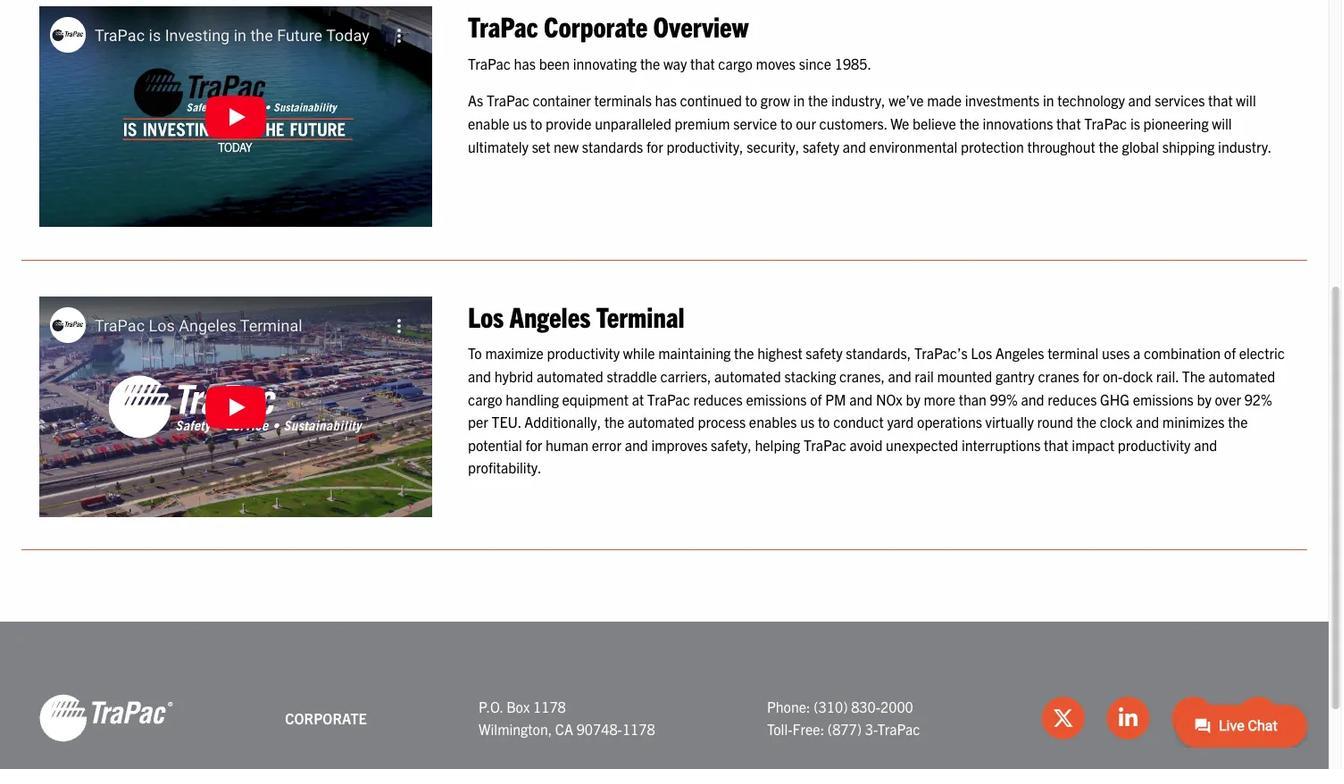 Task type: vqa. For each thing, say whether or not it's contained in the screenshot.
'emissions' to the left
yes



Task type: describe. For each thing, give the bounding box(es) containing it.
shipping
[[1163, 137, 1215, 155]]

error
[[592, 436, 622, 454]]

trapac inside the phone: (310) 830-2000 toll-free: (877) 3-trapac
[[878, 721, 921, 738]]

innovating
[[573, 54, 637, 72]]

round
[[1038, 413, 1074, 431]]

innovations
[[983, 114, 1054, 132]]

terminal
[[597, 298, 685, 333]]

made
[[928, 92, 962, 109]]

electric
[[1240, 344, 1286, 362]]

and down gantry
[[1022, 390, 1045, 408]]

industry,
[[832, 92, 886, 109]]

to left our
[[781, 114, 793, 132]]

automated up over
[[1209, 367, 1276, 385]]

set
[[532, 137, 551, 155]]

that inside to maximize productivity while maintaining the highest safety standards, trapac's los angeles terminal uses a combination of electric and hybrid automated straddle carriers, automated stacking cranes, and rail mounted gantry cranes for on-dock rail. the automated cargo handling equipment at trapac reduces emissions of pm and nox by more than 99% and reduces ghg emissions by over 92% per teu. additionally, the automated process enables us to conduct yard operations virtually round the clock and minimizes the potential for human error and improves safety, helping trapac avoid unexpected interruptions that impact productivity and profitability.
[[1045, 436, 1069, 454]]

3-
[[866, 721, 878, 738]]

2 vertical spatial for
[[526, 436, 543, 454]]

industry.
[[1219, 137, 1273, 155]]

the up "error"
[[605, 413, 625, 431]]

since
[[799, 54, 832, 72]]

the down over
[[1229, 413, 1249, 431]]

(310)
[[814, 698, 848, 716]]

1 horizontal spatial productivity
[[1118, 436, 1191, 454]]

angeles inside to maximize productivity while maintaining the highest safety standards, trapac's los angeles terminal uses a combination of electric and hybrid automated straddle carriers, automated stacking cranes, and rail mounted gantry cranes for on-dock rail. the automated cargo handling equipment at trapac reduces emissions of pm and nox by more than 99% and reduces ghg emissions by over 92% per teu. additionally, the automated process enables us to conduct yard operations virtually round the clock and minimizes the potential for human error and improves safety, helping trapac avoid unexpected interruptions that impact productivity and profitability.
[[996, 344, 1045, 362]]

1 horizontal spatial 1178
[[623, 721, 655, 738]]

overview
[[654, 8, 749, 43]]

to inside to maximize productivity while maintaining the highest safety standards, trapac's los angeles terminal uses a combination of electric and hybrid automated straddle carriers, automated stacking cranes, and rail mounted gantry cranes for on-dock rail. the automated cargo handling equipment at trapac reduces emissions of pm and nox by more than 99% and reduces ghg emissions by over 92% per teu. additionally, the automated process enables us to conduct yard operations virtually round the clock and minimizes the potential for human error and improves safety, helping trapac avoid unexpected interruptions that impact productivity and profitability.
[[818, 413, 830, 431]]

p.o. box 1178 wilmington, ca 90748-1178
[[479, 698, 655, 738]]

on-
[[1103, 367, 1123, 385]]

the left global
[[1099, 137, 1119, 155]]

as trapac container terminals has continued to grow in the industry, we've made investments in technology and services that will enable us to provide unparalleled premium service to our customers. we believe the innovations that trapac is pioneering will ultimately set new standards for productivity, security, safety and environmental protection throughout the global shipping industry.
[[468, 92, 1273, 155]]

productivity,
[[667, 137, 744, 155]]

pioneering
[[1144, 114, 1209, 132]]

the
[[1183, 367, 1206, 385]]

moves
[[756, 54, 796, 72]]

hybrid
[[495, 367, 534, 385]]

phone:
[[767, 698, 811, 716]]

ca
[[556, 721, 574, 738]]

grow
[[761, 92, 791, 109]]

(877)
[[828, 721, 862, 738]]

90748-
[[577, 721, 623, 738]]

box
[[507, 698, 530, 716]]

believe
[[913, 114, 957, 132]]

at
[[632, 390, 644, 408]]

safety inside as trapac container terminals has continued to grow in the industry, we've made investments in technology and services that will enable us to provide unparalleled premium service to our customers. we believe the innovations that trapac is pioneering will ultimately set new standards for productivity, security, safety and environmental protection throughout the global shipping industry.
[[803, 137, 840, 155]]

to up 'set'
[[531, 114, 543, 132]]

p.o.
[[479, 698, 503, 716]]

and left rail
[[889, 367, 912, 385]]

carriers,
[[661, 367, 712, 385]]

than
[[959, 390, 987, 408]]

process
[[698, 413, 746, 431]]

more
[[924, 390, 956, 408]]

1 reduces from the left
[[694, 390, 743, 408]]

trapac corporate overview
[[468, 8, 749, 43]]

per
[[468, 413, 489, 431]]

services
[[1155, 92, 1206, 109]]

0 horizontal spatial corporate
[[285, 709, 367, 727]]

terminal
[[1048, 344, 1099, 362]]

provide
[[546, 114, 592, 132]]

2000
[[881, 698, 914, 716]]

enables
[[749, 413, 797, 431]]

conduct
[[834, 413, 884, 431]]

container
[[533, 92, 591, 109]]

service
[[734, 114, 778, 132]]

uses
[[1102, 344, 1131, 362]]

as
[[468, 92, 484, 109]]

profitability.
[[468, 459, 542, 476]]

terminals
[[595, 92, 652, 109]]

and right clock
[[1137, 413, 1160, 431]]

additionally,
[[525, 413, 601, 431]]

investments
[[966, 92, 1040, 109]]

92%
[[1245, 390, 1273, 408]]

and down to
[[468, 367, 491, 385]]

to up the service
[[746, 92, 758, 109]]

global
[[1123, 137, 1160, 155]]

phone: (310) 830-2000 toll-free: (877) 3-trapac
[[767, 698, 921, 738]]

potential
[[468, 436, 523, 454]]

highest
[[758, 344, 803, 362]]

the up impact
[[1077, 413, 1097, 431]]

combination
[[1145, 344, 1221, 362]]

continued
[[680, 92, 742, 109]]

way
[[664, 54, 687, 72]]

1 by from the left
[[906, 390, 921, 408]]

customers.
[[820, 114, 888, 132]]

that right the way
[[691, 54, 715, 72]]

we've
[[889, 92, 924, 109]]

human
[[546, 436, 589, 454]]

minimizes
[[1163, 413, 1225, 431]]

standards,
[[846, 344, 912, 362]]

1 vertical spatial for
[[1083, 367, 1100, 385]]

ghg
[[1101, 390, 1130, 408]]

clock
[[1100, 413, 1133, 431]]

operations
[[918, 413, 983, 431]]

over
[[1216, 390, 1242, 408]]

for inside as trapac container terminals has continued to grow in the industry, we've made investments in technology and services that will enable us to provide unparalleled premium service to our customers. we believe the innovations that trapac is pioneering will ultimately set new standards for productivity, security, safety and environmental protection throughout the global shipping industry.
[[647, 137, 664, 155]]



Task type: locate. For each thing, give the bounding box(es) containing it.
1 horizontal spatial emissions
[[1134, 390, 1194, 408]]

safety inside to maximize productivity while maintaining the highest safety standards, trapac's los angeles terminal uses a combination of electric and hybrid automated straddle carriers, automated stacking cranes, and rail mounted gantry cranes for on-dock rail. the automated cargo handling equipment at trapac reduces emissions of pm and nox by more than 99% and reduces ghg emissions by over 92% per teu. additionally, the automated process enables us to conduct yard operations virtually round the clock and minimizes the potential for human error and improves safety, helping trapac avoid unexpected interruptions that impact productivity and profitability.
[[806, 344, 843, 362]]

us
[[513, 114, 527, 132], [801, 413, 815, 431]]

1178 right ca
[[623, 721, 655, 738]]

safety down our
[[803, 137, 840, 155]]

in
[[794, 92, 805, 109], [1044, 92, 1055, 109]]

straddle
[[607, 367, 657, 385]]

0 horizontal spatial of
[[811, 390, 822, 408]]

0 horizontal spatial will
[[1213, 114, 1233, 132]]

1 emissions from the left
[[746, 390, 807, 408]]

virtually
[[986, 413, 1034, 431]]

1 vertical spatial los
[[971, 344, 993, 362]]

0 horizontal spatial reduces
[[694, 390, 743, 408]]

0 vertical spatial angeles
[[510, 298, 591, 333]]

in up the innovations
[[1044, 92, 1055, 109]]

protection
[[961, 137, 1025, 155]]

and
[[1129, 92, 1152, 109], [843, 137, 867, 155], [468, 367, 491, 385], [889, 367, 912, 385], [850, 390, 873, 408], [1022, 390, 1045, 408], [1137, 413, 1160, 431], [625, 436, 648, 454], [1195, 436, 1218, 454]]

to
[[746, 92, 758, 109], [531, 114, 543, 132], [781, 114, 793, 132], [818, 413, 830, 431]]

1 horizontal spatial in
[[1044, 92, 1055, 109]]

1 horizontal spatial angeles
[[996, 344, 1045, 362]]

0 vertical spatial 1178
[[533, 698, 566, 716]]

improves
[[652, 436, 708, 454]]

1 vertical spatial productivity
[[1118, 436, 1191, 454]]

1 horizontal spatial los
[[971, 344, 993, 362]]

enable
[[468, 114, 510, 132]]

nox
[[876, 390, 903, 408]]

for left human
[[526, 436, 543, 454]]

0 vertical spatial corporate
[[544, 8, 648, 43]]

0 horizontal spatial productivity
[[547, 344, 620, 362]]

1 horizontal spatial reduces
[[1048, 390, 1098, 408]]

los inside to maximize productivity while maintaining the highest safety standards, trapac's los angeles terminal uses a combination of electric and hybrid automated straddle carriers, automated stacking cranes, and rail mounted gantry cranes for on-dock rail. the automated cargo handling equipment at trapac reduces emissions of pm and nox by more than 99% and reduces ghg emissions by over 92% per teu. additionally, the automated process enables us to conduct yard operations virtually round the clock and minimizes the potential for human error and improves safety, helping trapac avoid unexpected interruptions that impact productivity and profitability.
[[971, 344, 993, 362]]

0 horizontal spatial emissions
[[746, 390, 807, 408]]

reduces up process
[[694, 390, 743, 408]]

us right 'enables'
[[801, 413, 815, 431]]

1 vertical spatial 1178
[[623, 721, 655, 738]]

1 in from the left
[[794, 92, 805, 109]]

our
[[796, 114, 817, 132]]

los up to
[[468, 298, 504, 333]]

pm
[[826, 390, 847, 408]]

2 horizontal spatial for
[[1083, 367, 1100, 385]]

1 horizontal spatial will
[[1237, 92, 1257, 109]]

cargo
[[719, 54, 753, 72], [468, 390, 503, 408]]

automated
[[537, 367, 604, 385], [715, 367, 782, 385], [1209, 367, 1276, 385], [628, 413, 695, 431]]

rail
[[915, 367, 934, 385]]

2 reduces from the left
[[1048, 390, 1098, 408]]

1178 up ca
[[533, 698, 566, 716]]

0 horizontal spatial cargo
[[468, 390, 503, 408]]

0 vertical spatial has
[[514, 54, 536, 72]]

the up protection
[[960, 114, 980, 132]]

unexpected
[[886, 436, 959, 454]]

1985.
[[835, 54, 872, 72]]

that up throughout
[[1057, 114, 1082, 132]]

impact
[[1072, 436, 1115, 454]]

los
[[468, 298, 504, 333], [971, 344, 993, 362]]

unparalleled
[[595, 114, 672, 132]]

by right nox
[[906, 390, 921, 408]]

1 vertical spatial corporate
[[285, 709, 367, 727]]

to maximize productivity while maintaining the highest safety standards, trapac's los angeles terminal uses a combination of electric and hybrid automated straddle carriers, automated stacking cranes, and rail mounted gantry cranes for on-dock rail. the automated cargo handling equipment at trapac reduces emissions of pm and nox by more than 99% and reduces ghg emissions by over 92% per teu. additionally, the automated process enables us to conduct yard operations virtually round the clock and minimizes the potential for human error and improves safety, helping trapac avoid unexpected interruptions that impact productivity and profitability.
[[468, 344, 1286, 476]]

trapac has been innovating the way that cargo moves since 1985.
[[468, 54, 872, 72]]

automated up equipment
[[537, 367, 604, 385]]

safety up stacking on the right of page
[[806, 344, 843, 362]]

equipment
[[562, 390, 629, 408]]

interruptions
[[962, 436, 1041, 454]]

the left highest
[[735, 344, 755, 362]]

avoid
[[850, 436, 883, 454]]

corporate image
[[39, 694, 173, 744]]

1 horizontal spatial cargo
[[719, 54, 753, 72]]

1 horizontal spatial of
[[1225, 344, 1237, 362]]

has left been
[[514, 54, 536, 72]]

will
[[1237, 92, 1257, 109], [1213, 114, 1233, 132]]

1 vertical spatial has
[[655, 92, 677, 109]]

a
[[1134, 344, 1141, 362]]

2 in from the left
[[1044, 92, 1055, 109]]

dock
[[1123, 367, 1154, 385]]

2 by from the left
[[1198, 390, 1212, 408]]

0 horizontal spatial los
[[468, 298, 504, 333]]

0 horizontal spatial angeles
[[510, 298, 591, 333]]

of left electric
[[1225, 344, 1237, 362]]

cargo inside to maximize productivity while maintaining the highest safety standards, trapac's los angeles terminal uses a combination of electric and hybrid automated straddle carriers, automated stacking cranes, and rail mounted gantry cranes for on-dock rail. the automated cargo handling equipment at trapac reduces emissions of pm and nox by more than 99% and reduces ghg emissions by over 92% per teu. additionally, the automated process enables us to conduct yard operations virtually round the clock and minimizes the potential for human error and improves safety, helping trapac avoid unexpected interruptions that impact productivity and profitability.
[[468, 390, 503, 408]]

environmental
[[870, 137, 958, 155]]

technology
[[1058, 92, 1126, 109]]

angeles
[[510, 298, 591, 333], [996, 344, 1045, 362]]

stacking
[[785, 367, 837, 385]]

cargo left moves
[[719, 54, 753, 72]]

productivity down clock
[[1118, 436, 1191, 454]]

handling
[[506, 390, 559, 408]]

by left over
[[1198, 390, 1212, 408]]

angeles up maximize
[[510, 298, 591, 333]]

in right grow
[[794, 92, 805, 109]]

footer containing p.o. box 1178
[[0, 622, 1329, 769]]

helping
[[755, 436, 801, 454]]

of left pm
[[811, 390, 822, 408]]

trapac's
[[915, 344, 968, 362]]

for down unparalleled
[[647, 137, 664, 155]]

and down minimizes
[[1195, 436, 1218, 454]]

0 vertical spatial cargo
[[719, 54, 753, 72]]

to
[[468, 344, 482, 362]]

los angeles terminal
[[468, 298, 685, 333]]

throughout
[[1028, 137, 1096, 155]]

has down trapac has been innovating the way that cargo moves since 1985.
[[655, 92, 677, 109]]

corporate
[[544, 8, 648, 43], [285, 709, 367, 727]]

the left the way
[[641, 54, 660, 72]]

cranes,
[[840, 367, 885, 385]]

safety,
[[711, 436, 752, 454]]

0 horizontal spatial by
[[906, 390, 921, 408]]

and down the "customers."
[[843, 137, 867, 155]]

reduces down cranes
[[1048, 390, 1098, 408]]

1 horizontal spatial has
[[655, 92, 677, 109]]

standards
[[582, 137, 644, 155]]

and right "error"
[[625, 436, 648, 454]]

2 emissions from the left
[[1134, 390, 1194, 408]]

us inside as trapac container terminals has continued to grow in the industry, we've made investments in technology and services that will enable us to provide unparalleled premium service to our customers. we believe the innovations that trapac is pioneering will ultimately set new standards for productivity, security, safety and environmental protection throughout the global shipping industry.
[[513, 114, 527, 132]]

1 vertical spatial will
[[1213, 114, 1233, 132]]

1 vertical spatial of
[[811, 390, 822, 408]]

footer
[[0, 622, 1329, 769]]

0 horizontal spatial 1178
[[533, 698, 566, 716]]

angeles up gantry
[[996, 344, 1045, 362]]

gantry
[[996, 367, 1035, 385]]

0 vertical spatial los
[[468, 298, 504, 333]]

maximize
[[485, 344, 544, 362]]

by
[[906, 390, 921, 408], [1198, 390, 1212, 408]]

productivity down los angeles terminal
[[547, 344, 620, 362]]

security,
[[747, 137, 800, 155]]

us inside to maximize productivity while maintaining the highest safety standards, trapac's los angeles terminal uses a combination of electric and hybrid automated straddle carriers, automated stacking cranes, and rail mounted gantry cranes for on-dock rail. the automated cargo handling equipment at trapac reduces emissions of pm and nox by more than 99% and reduces ghg emissions by over 92% per teu. additionally, the automated process enables us to conduct yard operations virtually round the clock and minimizes the potential for human error and improves safety, helping trapac avoid unexpected interruptions that impact productivity and profitability.
[[801, 413, 815, 431]]

trapac
[[468, 8, 539, 43], [468, 54, 511, 72], [487, 92, 530, 109], [1085, 114, 1128, 132], [648, 390, 690, 408], [804, 436, 847, 454], [878, 721, 921, 738]]

0 vertical spatial of
[[1225, 344, 1237, 362]]

wilmington,
[[479, 721, 552, 738]]

0 horizontal spatial for
[[526, 436, 543, 454]]

and down cranes,
[[850, 390, 873, 408]]

teu.
[[492, 413, 521, 431]]

1 horizontal spatial for
[[647, 137, 664, 155]]

0 vertical spatial us
[[513, 114, 527, 132]]

of
[[1225, 344, 1237, 362], [811, 390, 822, 408]]

0 horizontal spatial has
[[514, 54, 536, 72]]

us right enable
[[513, 114, 527, 132]]

reduces
[[694, 390, 743, 408], [1048, 390, 1098, 408]]

emissions up 'enables'
[[746, 390, 807, 408]]

is
[[1131, 114, 1141, 132]]

the up our
[[809, 92, 828, 109]]

and up is
[[1129, 92, 1152, 109]]

0 vertical spatial productivity
[[547, 344, 620, 362]]

1 vertical spatial cargo
[[468, 390, 503, 408]]

maintaining
[[659, 344, 731, 362]]

mounted
[[938, 367, 993, 385]]

has inside as trapac container terminals has continued to grow in the industry, we've made investments in technology and services that will enable us to provide unparalleled premium service to our customers. we believe the innovations that trapac is pioneering will ultimately set new standards for productivity, security, safety and environmental protection throughout the global shipping industry.
[[655, 92, 677, 109]]

that right services
[[1209, 92, 1234, 109]]

los up mounted
[[971, 344, 993, 362]]

1 vertical spatial angeles
[[996, 344, 1045, 362]]

1 vertical spatial safety
[[806, 344, 843, 362]]

0 horizontal spatial in
[[794, 92, 805, 109]]

1 vertical spatial us
[[801, 413, 815, 431]]

0 vertical spatial safety
[[803, 137, 840, 155]]

1 horizontal spatial us
[[801, 413, 815, 431]]

0 vertical spatial for
[[647, 137, 664, 155]]

0 vertical spatial will
[[1237, 92, 1257, 109]]

automated up improves
[[628, 413, 695, 431]]

ultimately
[[468, 137, 529, 155]]

cargo up per
[[468, 390, 503, 408]]

been
[[539, 54, 570, 72]]

yard
[[888, 413, 914, 431]]

cranes
[[1039, 367, 1080, 385]]

automated down highest
[[715, 367, 782, 385]]

free:
[[793, 721, 825, 738]]

that down round
[[1045, 436, 1069, 454]]

0 horizontal spatial us
[[513, 114, 527, 132]]

new
[[554, 137, 579, 155]]

to down pm
[[818, 413, 830, 431]]

1178
[[533, 698, 566, 716], [623, 721, 655, 738]]

while
[[623, 344, 655, 362]]

99%
[[990, 390, 1018, 408]]

emissions down the rail.
[[1134, 390, 1194, 408]]

1 horizontal spatial corporate
[[544, 8, 648, 43]]

1 horizontal spatial by
[[1198, 390, 1212, 408]]

for left on-
[[1083, 367, 1100, 385]]



